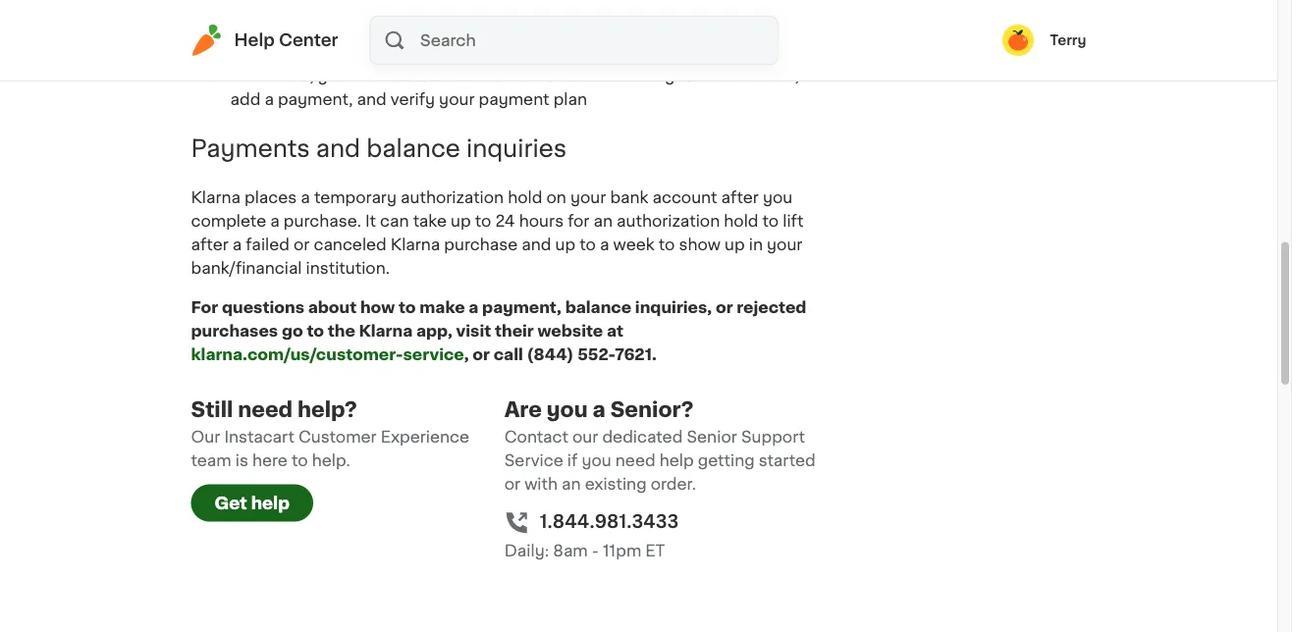 Task type: locate. For each thing, give the bounding box(es) containing it.
552-
[[577, 347, 615, 363]]

and down hours
[[522, 237, 551, 253]]

1 vertical spatial after
[[191, 237, 229, 253]]

help inside are you a senior? contact our dedicated senior support service if you need help getting started or with an existing order.
[[660, 453, 694, 469]]

to right here
[[292, 453, 308, 469]]

1 vertical spatial payment
[[479, 92, 549, 108]]

11pm
[[603, 544, 641, 559]]

0 horizontal spatial need
[[238, 400, 293, 421]]

to inside still need help? our instacart customer experience team is here to help.
[[292, 453, 308, 469]]

1 horizontal spatial an
[[594, 214, 613, 230]]

an right for
[[594, 214, 613, 230]]

you up our at bottom
[[547, 400, 588, 421]]

or right ,
[[473, 347, 490, 363]]

an down if
[[562, 477, 581, 493]]

payment up directed
[[378, 22, 448, 37]]

0 vertical spatial balance
[[366, 137, 460, 161]]

24
[[495, 214, 515, 230]]

authorization up take
[[401, 190, 504, 206]]

help right get
[[251, 495, 290, 512]]

to left lift
[[762, 214, 779, 230]]

you
[[763, 190, 793, 206], [547, 400, 588, 421], [582, 453, 611, 469]]

help up the order.
[[660, 453, 694, 469]]

0 vertical spatial and
[[357, 92, 387, 108]]

and up temporary
[[316, 137, 360, 161]]

a up visit
[[469, 300, 479, 316]]

help center
[[234, 32, 338, 49]]

1 horizontal spatial need
[[615, 453, 656, 469]]

contact
[[504, 430, 568, 446]]

help
[[660, 453, 694, 469], [251, 495, 290, 512]]

instacart
[[224, 430, 294, 446]]

authorization down account at the right top
[[617, 214, 720, 230]]

dedicated
[[602, 430, 683, 446]]

take
[[413, 214, 447, 230]]

balance down verify
[[366, 137, 460, 161]]

and
[[357, 92, 387, 108], [316, 137, 360, 161], [522, 237, 551, 253]]

0 horizontal spatial hold
[[508, 190, 542, 206]]

you inside klarna places a temporary authorization hold on your bank account after you complete a purchase. it can take up to 24 hours for an authorization hold to lift after a failed or canceled klarna purchase and up to a week to show up in your bank/financial institution.
[[763, 190, 793, 206]]

a inside the for questions about how to make a payment, balance inquiries, or rejected purchases go to the klarna app, visit their website at klarna.com/us/customer-service , or call (844) 552-7621.
[[469, 300, 479, 316]]

1 horizontal spatial payment,
[[482, 300, 562, 316]]

0 horizontal spatial payment,
[[278, 92, 353, 108]]

order.
[[651, 477, 696, 493]]

1 vertical spatial help
[[251, 495, 290, 512]]

hold
[[508, 190, 542, 206], [724, 214, 758, 230]]

show
[[679, 237, 721, 253]]

1 horizontal spatial up
[[555, 237, 576, 253]]

1 horizontal spatial after
[[721, 190, 759, 206]]

after right account at the right top
[[721, 190, 759, 206]]

service
[[403, 347, 464, 363]]

to right week
[[659, 237, 675, 253]]

payment
[[378, 22, 448, 37], [479, 92, 549, 108]]

institution.
[[306, 261, 390, 277]]

Search search field
[[418, 17, 777, 64]]

team
[[191, 453, 231, 469]]

klarna.com/us/customer-service link
[[191, 347, 464, 363]]

about
[[308, 300, 357, 316]]

klarna places a temporary authorization hold on your bank account after you complete a purchase. it can take up to 24 hours for an authorization hold to lift after a failed or canceled klarna purchase and up to a week to show up in your bank/financial institution.
[[191, 190, 804, 277]]

help inside button
[[251, 495, 290, 512]]

1 vertical spatial hold
[[724, 214, 758, 230]]

1 vertical spatial balance
[[565, 300, 631, 316]]

payment, up their
[[482, 300, 562, 316]]

in inside klarna places a temporary authorization hold on your bank account after you complete a purchase. it can take up to 24 hours for an authorization hold to lift after a failed or canceled klarna purchase and up to a week to show up in your bank/financial institution.
[[749, 237, 763, 253]]

(844)
[[527, 347, 574, 363]]

to
[[460, 69, 476, 84], [580, 69, 596, 84], [475, 214, 491, 230], [762, 214, 779, 230], [580, 237, 596, 253], [659, 237, 675, 253], [399, 300, 416, 316], [307, 324, 324, 340], [292, 453, 308, 469]]

purchase
[[444, 237, 518, 253]]

klarna up pay
[[285, 22, 338, 37]]

a inside are you a senior? contact our dedicated senior support service if you need help getting started or with an existing order.
[[593, 400, 606, 421]]

1 vertical spatial and
[[316, 137, 360, 161]]

a right as
[[364, 22, 374, 37]]

go
[[282, 324, 303, 340]]

1 horizontal spatial authorization
[[617, 214, 720, 230]]

after
[[721, 190, 759, 206], [191, 237, 229, 253]]

need down dedicated at the bottom of page
[[615, 453, 656, 469]]

0 horizontal spatial payment
[[378, 22, 448, 37]]

questions
[[222, 300, 304, 316]]

your down lift
[[767, 237, 803, 253]]

or
[[294, 237, 310, 253], [716, 300, 733, 316], [473, 347, 490, 363], [504, 477, 520, 493]]

balance
[[366, 137, 460, 161], [565, 300, 631, 316]]

your right confirm
[[665, 69, 701, 84]]

0 horizontal spatial balance
[[366, 137, 460, 161]]

your down directed
[[439, 92, 475, 108]]

0 vertical spatial an
[[594, 214, 613, 230]]

in right method
[[518, 22, 532, 37]]

payment, inside the for questions about how to make a payment, balance inquiries, or rejected purchases go to the klarna app, visit their website at klarna.com/us/customer-service , or call (844) 552-7621.
[[482, 300, 562, 316]]

0 horizontal spatial in
[[518, 22, 532, 37]]

complete
[[191, 214, 266, 230]]

2 horizontal spatial up
[[725, 237, 745, 253]]

-
[[592, 544, 599, 559]]

your
[[665, 69, 701, 84], [439, 92, 475, 108], [570, 190, 606, 206], [767, 237, 803, 253]]

0 horizontal spatial help
[[251, 495, 290, 512]]

lift
[[783, 214, 804, 230]]

0 vertical spatial after
[[721, 190, 759, 206]]

need up instacart
[[238, 400, 293, 421]]

you'll
[[318, 69, 361, 84]]

customer
[[298, 430, 377, 446]]

to down for
[[580, 237, 596, 253]]

1 horizontal spatial in
[[749, 237, 763, 253]]

0 horizontal spatial after
[[191, 237, 229, 253]]

up
[[451, 214, 471, 230], [555, 237, 576, 253], [725, 237, 745, 253]]

1 vertical spatial authorization
[[617, 214, 720, 230]]

experience
[[381, 430, 469, 446]]

add
[[230, 92, 260, 108]]

still need help? our instacart customer experience team is here to help.
[[191, 400, 469, 469]]

klarna's
[[480, 69, 543, 84]]

or down purchase.
[[294, 237, 310, 253]]

to left 24
[[475, 214, 491, 230]]

klarna up be
[[362, 45, 416, 61]]

need
[[238, 400, 293, 421], [615, 453, 656, 469]]

information,
[[705, 69, 799, 84]]

failed
[[246, 237, 290, 253]]

1 horizontal spatial help
[[660, 453, 694, 469]]

1 vertical spatial need
[[615, 453, 656, 469]]

2 vertical spatial and
[[522, 237, 551, 253]]

a up our at bottom
[[593, 400, 606, 421]]

klarna down how at the top left
[[359, 324, 413, 340]]

our
[[572, 430, 598, 446]]

0 horizontal spatial up
[[451, 214, 471, 230]]

on
[[546, 190, 566, 206]]

payment,
[[278, 92, 353, 108], [482, 300, 562, 316]]

2 select from the top
[[230, 45, 281, 61]]

with
[[320, 45, 358, 61]]

places
[[244, 190, 297, 206]]

0 vertical spatial you
[[763, 190, 793, 206]]

help center link
[[191, 25, 338, 56]]

0 vertical spatial help
[[660, 453, 694, 469]]

or left with
[[504, 477, 520, 493]]

up up purchase
[[451, 214, 471, 230]]

purchases
[[191, 324, 278, 340]]

7621.
[[615, 347, 657, 363]]

canceled
[[314, 237, 387, 253]]

balance inside the for questions about how to make a payment, balance inquiries, or rejected purchases go to the klarna app, visit their website at klarna.com/us/customer-service , or call (844) 552-7621.
[[565, 300, 631, 316]]

1 vertical spatial select
[[230, 45, 281, 61]]

balance up the at
[[565, 300, 631, 316]]

a left week
[[600, 237, 609, 253]]

you right if
[[582, 453, 611, 469]]

user avatar image
[[1003, 25, 1034, 56]]

0 horizontal spatial an
[[562, 477, 581, 493]]

up right show
[[725, 237, 745, 253]]

1 vertical spatial in
[[749, 237, 763, 253]]

in
[[518, 22, 532, 37], [749, 237, 763, 253]]

after down complete on the top left of the page
[[191, 237, 229, 253]]

payment down klarna's
[[479, 92, 549, 108]]

0 vertical spatial payment,
[[278, 92, 353, 108]]

in right show
[[749, 237, 763, 253]]

2 vertical spatial you
[[582, 453, 611, 469]]

payment, down here,
[[278, 92, 353, 108]]

purchase.
[[284, 214, 361, 230]]

a
[[364, 22, 374, 37], [264, 92, 274, 108], [301, 190, 310, 206], [270, 214, 280, 230], [233, 237, 242, 253], [600, 237, 609, 253], [469, 300, 479, 316], [593, 400, 606, 421]]

0 vertical spatial need
[[238, 400, 293, 421]]

app,
[[416, 324, 453, 340]]

1 vertical spatial payment,
[[482, 300, 562, 316]]

hold left lift
[[724, 214, 758, 230]]

up down for
[[555, 237, 576, 253]]

0 vertical spatial in
[[518, 22, 532, 37]]

pay
[[285, 45, 316, 61]]

1 horizontal spatial balance
[[565, 300, 631, 316]]

0 vertical spatial hold
[[508, 190, 542, 206]]

you up lift
[[763, 190, 793, 206]]

inquiries
[[466, 137, 567, 161]]

and down be
[[357, 92, 387, 108]]

get
[[215, 495, 247, 512]]

select
[[230, 22, 281, 37], [230, 45, 281, 61]]

need inside are you a senior? contact our dedicated senior support service if you need help getting started or with an existing order.
[[615, 453, 656, 469]]

hold up hours
[[508, 190, 542, 206]]

if
[[567, 453, 578, 469]]

0 horizontal spatial authorization
[[401, 190, 504, 206]]

rejected
[[737, 300, 807, 316]]

0 vertical spatial select
[[230, 22, 281, 37]]

an
[[594, 214, 613, 230], [562, 477, 581, 493]]

1 vertical spatial an
[[562, 477, 581, 493]]

be
[[365, 69, 385, 84]]

0 vertical spatial payment
[[378, 22, 448, 37]]



Task type: describe. For each thing, give the bounding box(es) containing it.
senior
[[687, 430, 737, 446]]

week
[[613, 237, 655, 253]]

or left rejected
[[716, 300, 733, 316]]

or inside klarna places a temporary authorization hold on your bank account after you complete a purchase. it can take up to 24 hours for an authorization hold to lift after a failed or canceled klarna purchase and up to a week to show up in your bank/financial institution.
[[294, 237, 310, 253]]

in inside select klarna as a payment method in checkout select pay with klarna from here, you'll be directed to klarna's site to confirm your information, add a payment, and verify your payment plan
[[518, 22, 532, 37]]

visit
[[456, 324, 491, 340]]

call
[[494, 347, 523, 363]]

get help
[[215, 495, 290, 512]]

still
[[191, 400, 233, 421]]

payments
[[191, 137, 310, 161]]

method
[[452, 22, 514, 37]]

or inside are you a senior? contact our dedicated senior support service if you need help getting started or with an existing order.
[[504, 477, 520, 493]]

center
[[279, 32, 338, 49]]

for
[[568, 214, 590, 230]]

checkout
[[536, 22, 610, 37]]

started
[[759, 453, 816, 469]]

existing
[[585, 477, 647, 493]]

get help button
[[191, 485, 313, 522]]

et
[[645, 544, 665, 559]]

1 horizontal spatial hold
[[724, 214, 758, 230]]

support
[[741, 430, 805, 446]]

daily: 8am - 11pm et
[[504, 544, 665, 559]]

a down complete on the top left of the page
[[233, 237, 242, 253]]

how
[[360, 300, 395, 316]]

select klarna as a payment method in checkout select pay with klarna from here, you'll be directed to klarna's site to confirm your information, add a payment, and verify your payment plan
[[230, 22, 799, 108]]

a down places
[[270, 214, 280, 230]]

terry
[[1050, 33, 1086, 47]]

make
[[420, 300, 465, 316]]

a up purchase.
[[301, 190, 310, 206]]

8am
[[553, 544, 588, 559]]

an inside are you a senior? contact our dedicated senior support service if you need help getting started or with an existing order.
[[562, 477, 581, 493]]

a right the add
[[264, 92, 274, 108]]

and inside select klarna as a payment method in checkout select pay with klarna from here, you'll be directed to klarna's site to confirm your information, add a payment, and verify your payment plan
[[357, 92, 387, 108]]

to right how at the top left
[[399, 300, 416, 316]]

getting
[[698, 453, 755, 469]]

their
[[495, 324, 534, 340]]

are you a senior? contact our dedicated senior support service if you need help getting started or with an existing order.
[[504, 400, 816, 493]]

klarna.com/us/customer-
[[191, 347, 403, 363]]

help?
[[298, 400, 357, 421]]

1.844.981.3433 link
[[540, 509, 679, 535]]

you for senior?
[[582, 453, 611, 469]]

payment, inside select klarna as a payment method in checkout select pay with klarna from here, you'll be directed to klarna's site to confirm your information, add a payment, and verify your payment plan
[[278, 92, 353, 108]]

here
[[252, 453, 288, 469]]

help.
[[312, 453, 350, 469]]

is
[[235, 453, 248, 469]]

,
[[464, 347, 469, 363]]

to right "go"
[[307, 324, 324, 340]]

verify
[[391, 92, 435, 108]]

klarna inside the for questions about how to make a payment, balance inquiries, or rejected purchases go to the klarna app, visit their website at klarna.com/us/customer-service , or call (844) 552-7621.
[[359, 324, 413, 340]]

your up for
[[570, 190, 606, 206]]

bank
[[610, 190, 648, 206]]

1 select from the top
[[230, 22, 281, 37]]

hours
[[519, 214, 564, 230]]

are
[[504, 400, 542, 421]]

temporary
[[314, 190, 397, 206]]

with
[[524, 477, 558, 493]]

1 horizontal spatial payment
[[479, 92, 549, 108]]

to right site
[[580, 69, 596, 84]]

an inside klarna places a temporary authorization hold on your bank account after you complete a purchase. it can take up to 24 hours for an authorization hold to lift after a failed or canceled klarna purchase and up to a week to show up in your bank/financial institution.
[[594, 214, 613, 230]]

from
[[230, 69, 271, 84]]

1 vertical spatial you
[[547, 400, 588, 421]]

account
[[652, 190, 717, 206]]

for
[[191, 300, 218, 316]]

klarna up complete on the top left of the page
[[191, 190, 240, 206]]

you for temporary
[[763, 190, 793, 206]]

senior?
[[610, 400, 694, 421]]

our
[[191, 430, 220, 446]]

klarna down take
[[391, 237, 440, 253]]

help
[[234, 32, 275, 49]]

0 vertical spatial authorization
[[401, 190, 504, 206]]

can
[[380, 214, 409, 230]]

terry link
[[1003, 25, 1086, 56]]

instacart image
[[191, 25, 222, 56]]

site
[[547, 69, 576, 84]]

1.844.981.3433
[[540, 513, 679, 531]]

the
[[328, 324, 355, 340]]

here,
[[275, 69, 314, 84]]

at
[[607, 324, 623, 340]]

inquiries,
[[635, 300, 712, 316]]

service
[[504, 453, 563, 469]]

website
[[538, 324, 603, 340]]

daily:
[[504, 544, 549, 559]]

plan
[[553, 92, 587, 108]]

need inside still need help? our instacart customer experience team is here to help.
[[238, 400, 293, 421]]

it
[[365, 214, 376, 230]]

directed
[[389, 69, 456, 84]]

to left klarna's
[[460, 69, 476, 84]]

and inside klarna places a temporary authorization hold on your bank account after you complete a purchase. it can take up to 24 hours for an authorization hold to lift after a failed or canceled klarna purchase and up to a week to show up in your bank/financial institution.
[[522, 237, 551, 253]]

as
[[342, 22, 360, 37]]

payments and balance inquiries
[[191, 137, 567, 161]]

bank/financial
[[191, 261, 302, 277]]



Task type: vqa. For each thing, say whether or not it's contained in the screenshot.
on
yes



